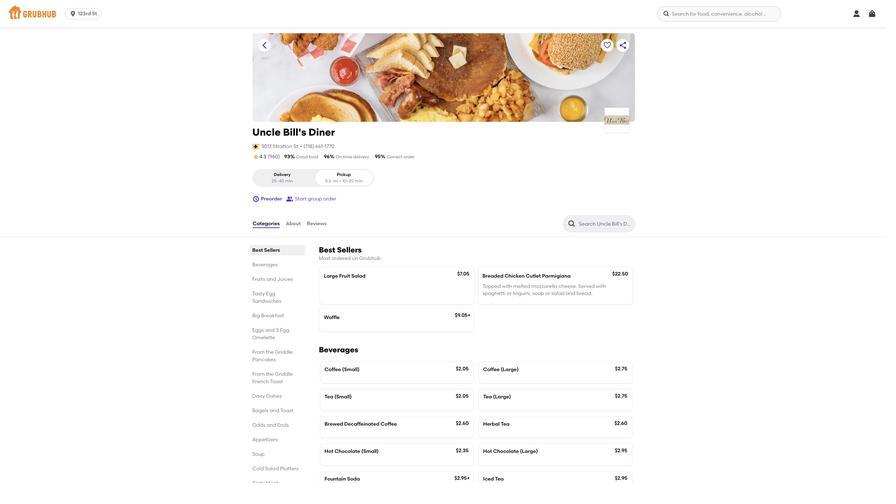 Task type: locate. For each thing, give the bounding box(es) containing it.
griddle up pancakes at left
[[275, 349, 293, 355]]

0 horizontal spatial egg
[[266, 291, 275, 297]]

2 $2.05 from the top
[[456, 393, 469, 399]]

1770
[[325, 143, 334, 149]]

grubhub
[[359, 255, 381, 261]]

toast up ends
[[280, 408, 293, 414]]

beverages down best sellers
[[252, 262, 278, 268]]

sellers
[[337, 245, 362, 254], [264, 247, 280, 253]]

st
[[92, 11, 97, 17], [293, 143, 298, 149]]

chocolate for (small)
[[335, 448, 360, 454]]

cheese.
[[559, 283, 577, 289]]

cold
[[252, 466, 264, 472]]

0 horizontal spatial with
[[502, 283, 512, 289]]

best
[[319, 245, 335, 254], [252, 247, 263, 253]]

with down chicken
[[502, 283, 512, 289]]

decaffeinated
[[344, 421, 379, 427]]

1 vertical spatial st
[[293, 143, 298, 149]]

0 horizontal spatial salad
[[265, 466, 279, 472]]

123rd st button
[[65, 8, 104, 19]]

0 vertical spatial the
[[266, 349, 274, 355]]

and down the cheese.
[[566, 290, 575, 296]]

min inside pickup 0.6 mi • 10–20 min
[[355, 178, 363, 183]]

• inside pickup 0.6 mi • 10–20 min
[[339, 178, 341, 183]]

ends
[[277, 422, 289, 428]]

3017
[[261, 143, 271, 149]]

0 horizontal spatial st
[[92, 11, 97, 17]]

served
[[578, 283, 595, 289]]

griddle inside from the griddle french toast
[[275, 371, 293, 377]]

1 horizontal spatial best
[[319, 245, 335, 254]]

or left the linguini,
[[507, 290, 512, 296]]

beverages
[[252, 262, 278, 268], [319, 345, 358, 354]]

1 vertical spatial egg
[[280, 327, 289, 333]]

from for from the griddle french toast
[[252, 371, 265, 377]]

beverages up 'coffee (small)'
[[319, 345, 358, 354]]

option group containing delivery 25–40 min
[[252, 169, 374, 187]]

$2.75 for tea (large)
[[615, 393, 627, 399]]

2 $2.60 from the left
[[614, 420, 627, 426]]

griddle
[[275, 349, 293, 355], [275, 371, 293, 377]]

1 $2.75 from the top
[[615, 366, 627, 372]]

svg image
[[852, 10, 861, 18], [868, 10, 876, 18], [69, 10, 77, 17], [663, 10, 670, 17]]

sellers up on
[[337, 245, 362, 254]]

(small) up tea (small)
[[342, 366, 359, 372]]

0 vertical spatial order
[[404, 154, 415, 159]]

0 horizontal spatial chocolate
[[335, 448, 360, 454]]

0 vertical spatial toast
[[270, 379, 283, 385]]

hot chocolate (small)
[[325, 448, 379, 454]]

odds
[[252, 422, 265, 428]]

1 vertical spatial griddle
[[275, 371, 293, 377]]

st inside button
[[293, 143, 298, 149]]

from up pancakes at left
[[252, 349, 265, 355]]

or down mozzarella
[[545, 290, 550, 296]]

hot right "$2.35"
[[483, 448, 492, 454]]

$2.60 for brewed decaffeinated coffee
[[456, 420, 469, 426]]

with
[[502, 283, 512, 289], [596, 283, 606, 289]]

1 horizontal spatial egg
[[280, 327, 289, 333]]

salad right fruit
[[351, 273, 366, 279]]

delivery
[[353, 154, 369, 159]]

egg up sandwiches
[[266, 291, 275, 297]]

from the griddle french toast
[[252, 371, 293, 385]]

and left ends
[[267, 422, 276, 428]]

0 horizontal spatial coffee
[[325, 366, 341, 372]]

from inside from the griddle french toast
[[252, 371, 265, 377]]

st right 123rd
[[92, 11, 97, 17]]

people icon image
[[286, 195, 293, 203]]

0 vertical spatial st
[[92, 11, 97, 17]]

0 vertical spatial (large)
[[501, 366, 519, 372]]

2 the from the top
[[266, 371, 274, 377]]

min down delivery
[[285, 178, 293, 183]]

25–40
[[272, 178, 284, 183]]

iced tea
[[483, 476, 504, 482]]

2 or from the left
[[545, 290, 550, 296]]

fountain
[[325, 476, 346, 482]]

(small) for tea (small)
[[334, 394, 352, 400]]

on
[[352, 255, 358, 261]]

min right 10–20
[[355, 178, 363, 183]]

1 vertical spatial +
[[467, 475, 470, 481]]

3
[[276, 327, 279, 333]]

$2.75
[[615, 366, 627, 372], [615, 393, 627, 399]]

dairy dishes
[[252, 393, 282, 399]]

2 chocolate from the left
[[493, 448, 519, 454]]

1 $2.60 from the left
[[456, 420, 469, 426]]

and right bagels
[[270, 408, 279, 414]]

+ for $9.05
[[468, 312, 471, 318]]

1 horizontal spatial or
[[545, 290, 550, 296]]

salad right the cold
[[265, 466, 279, 472]]

$2.60 for herbal tea
[[614, 420, 627, 426]]

tea
[[325, 394, 333, 400], [483, 394, 492, 400], [501, 421, 510, 427], [495, 476, 504, 482]]

0 vertical spatial from
[[252, 349, 265, 355]]

0 horizontal spatial hot
[[325, 448, 333, 454]]

from the griddle pancakes
[[252, 349, 293, 363]]

0 vertical spatial (small)
[[342, 366, 359, 372]]

1 hot from the left
[[325, 448, 333, 454]]

(large) for coffee (large)
[[501, 366, 519, 372]]

and right fruits
[[266, 276, 276, 282]]

sellers down categories button
[[264, 247, 280, 253]]

1 vertical spatial (large)
[[493, 394, 511, 400]]

sellers for best sellers most ordered on grubhub
[[337, 245, 362, 254]]

appetizers
[[252, 437, 278, 443]]

0 vertical spatial +
[[468, 312, 471, 318]]

1 vertical spatial the
[[266, 371, 274, 377]]

0 horizontal spatial min
[[285, 178, 293, 183]]

and for fruits and juices
[[266, 276, 276, 282]]

best inside best sellers most ordered on grubhub
[[319, 245, 335, 254]]

order right correct
[[404, 154, 415, 159]]

(small) for coffee (small)
[[342, 366, 359, 372]]

egg right 3 at the left bottom of page
[[280, 327, 289, 333]]

best down categories button
[[252, 247, 263, 253]]

large fruit salad
[[324, 273, 366, 279]]

coffee up tea (large)
[[483, 366, 500, 372]]

0 horizontal spatial or
[[507, 290, 512, 296]]

(small) down decaffeinated
[[361, 448, 379, 454]]

123rd
[[78, 11, 91, 17]]

4.3
[[259, 154, 266, 160]]

coffee right decaffeinated
[[381, 421, 397, 427]]

toast up dishes
[[270, 379, 283, 385]]

herbal
[[483, 421, 500, 427]]

$2.35
[[456, 448, 469, 454]]

and inside eggs and 3 egg omelette
[[265, 327, 275, 333]]

1 horizontal spatial •
[[339, 178, 341, 183]]

and for eggs and 3 egg omelette
[[265, 327, 275, 333]]

1 min from the left
[[285, 178, 293, 183]]

chicken
[[505, 273, 525, 279]]

3017 stratton st
[[261, 143, 298, 149]]

hot down brewed
[[325, 448, 333, 454]]

1 vertical spatial beverages
[[319, 345, 358, 354]]

the inside from the griddle french toast
[[266, 371, 274, 377]]

$9.05 +
[[455, 312, 471, 318]]

0 horizontal spatial beverages
[[252, 262, 278, 268]]

tea (large)
[[483, 394, 511, 400]]

0 vertical spatial egg
[[266, 291, 275, 297]]

1 vertical spatial salad
[[265, 466, 279, 472]]

the
[[266, 349, 274, 355], [266, 371, 274, 377]]

• right mi
[[339, 178, 341, 183]]

large
[[324, 273, 338, 279]]

option group
[[252, 169, 374, 187]]

(small) down 'coffee (small)'
[[334, 394, 352, 400]]

fruit
[[339, 273, 350, 279]]

with right served
[[596, 283, 606, 289]]

2 griddle from the top
[[275, 371, 293, 377]]

st up good
[[293, 143, 298, 149]]

order right group
[[323, 196, 336, 202]]

mozzarella
[[531, 283, 557, 289]]

2 hot from the left
[[483, 448, 492, 454]]

1 from from the top
[[252, 349, 265, 355]]

from inside "from the griddle pancakes"
[[252, 349, 265, 355]]

1 horizontal spatial min
[[355, 178, 363, 183]]

chocolate
[[335, 448, 360, 454], [493, 448, 519, 454]]

egg inside tasty egg sandwiches
[[266, 291, 275, 297]]

sellers inside best sellers most ordered on grubhub
[[337, 245, 362, 254]]

1 horizontal spatial salad
[[351, 273, 366, 279]]

0 horizontal spatial order
[[323, 196, 336, 202]]

salad
[[551, 290, 565, 296]]

0 horizontal spatial sellers
[[264, 247, 280, 253]]

2 with from the left
[[596, 283, 606, 289]]

1 vertical spatial $2.05
[[456, 393, 469, 399]]

1 vertical spatial (small)
[[334, 394, 352, 400]]

0 vertical spatial griddle
[[275, 349, 293, 355]]

0 horizontal spatial best
[[252, 247, 263, 253]]

bread.
[[577, 290, 592, 296]]

chocolate down the herbal tea
[[493, 448, 519, 454]]

tea up brewed
[[325, 394, 333, 400]]

1 vertical spatial order
[[323, 196, 336, 202]]

subscription pass image
[[252, 144, 259, 149]]

the up pancakes at left
[[266, 349, 274, 355]]

1 horizontal spatial $2.60
[[614, 420, 627, 426]]

1 horizontal spatial st
[[293, 143, 298, 149]]

1 vertical spatial $2.75
[[615, 393, 627, 399]]

1 vertical spatial •
[[339, 178, 341, 183]]

1 the from the top
[[266, 349, 274, 355]]

$7.05
[[457, 271, 469, 277]]

$2.95
[[615, 448, 627, 454], [455, 475, 467, 481], [615, 475, 627, 481]]

$2.05 for tea
[[456, 393, 469, 399]]

$2.60
[[456, 420, 469, 426], [614, 420, 627, 426]]

1 horizontal spatial hot
[[483, 448, 492, 454]]

chocolate up fountain soda
[[335, 448, 360, 454]]

1 horizontal spatial sellers
[[337, 245, 362, 254]]

2 $2.75 from the top
[[615, 393, 627, 399]]

1 with from the left
[[502, 283, 512, 289]]

Search Uncle Bill's Diner search field
[[578, 221, 632, 227]]

griddle for from the griddle pancakes
[[275, 349, 293, 355]]

from
[[252, 349, 265, 355], [252, 371, 265, 377]]

1 horizontal spatial chocolate
[[493, 448, 519, 454]]

1 griddle from the top
[[275, 349, 293, 355]]

1 vertical spatial from
[[252, 371, 265, 377]]

1 horizontal spatial with
[[596, 283, 606, 289]]

• left (718)
[[300, 143, 302, 149]]

0 vertical spatial $2.75
[[615, 366, 627, 372]]

min
[[285, 178, 293, 183], [355, 178, 363, 183]]

melted
[[513, 283, 530, 289]]

+ for $2.95
[[467, 475, 470, 481]]

1 vertical spatial toast
[[280, 408, 293, 414]]

0.6
[[325, 178, 331, 183]]

odds and ends
[[252, 422, 289, 428]]

tasty egg sandwiches
[[252, 291, 281, 304]]

time
[[343, 154, 352, 159]]

hot
[[325, 448, 333, 454], [483, 448, 492, 454]]

the inside "from the griddle pancakes"
[[266, 349, 274, 355]]

and inside topped with melted mozzarella cheese. served with spaghetti or linguini, soup or salad and bread.
[[566, 290, 575, 296]]

star icon image
[[252, 153, 259, 160]]

and for odds and ends
[[267, 422, 276, 428]]

and left 3 at the left bottom of page
[[265, 327, 275, 333]]

linguini,
[[513, 290, 531, 296]]

2 from from the top
[[252, 371, 265, 377]]

best sellers
[[252, 247, 280, 253]]

96
[[324, 154, 330, 160]]

chocolate for (large)
[[493, 448, 519, 454]]

save this restaurant image
[[603, 41, 611, 50]]

coffee for coffee (large)
[[483, 366, 500, 372]]

order inside button
[[323, 196, 336, 202]]

best up most
[[319, 245, 335, 254]]

0 horizontal spatial •
[[300, 143, 302, 149]]

soup
[[252, 451, 265, 457]]

min inside "delivery 25–40 min"
[[285, 178, 293, 183]]

0 vertical spatial $2.05
[[456, 366, 469, 372]]

bagels
[[252, 408, 268, 414]]

coffee up tea (small)
[[325, 366, 341, 372]]

$22.50
[[612, 271, 628, 277]]

coffee for coffee (small)
[[325, 366, 341, 372]]

griddle inside "from the griddle pancakes"
[[275, 349, 293, 355]]

1 $2.05 from the top
[[456, 366, 469, 372]]

the up 'french' at left
[[266, 371, 274, 377]]

dairy
[[252, 393, 265, 399]]

diner
[[309, 126, 335, 138]]

sandwiches
[[252, 298, 281, 304]]

and
[[266, 276, 276, 282], [566, 290, 575, 296], [265, 327, 275, 333], [270, 408, 279, 414], [267, 422, 276, 428]]

bagels and toast
[[252, 408, 293, 414]]

2 horizontal spatial coffee
[[483, 366, 500, 372]]

from up 'french' at left
[[252, 371, 265, 377]]

topped with melted mozzarella cheese. served with spaghetti or linguini, soup or salad and bread.
[[482, 283, 606, 296]]

categories
[[253, 221, 280, 227]]

0 horizontal spatial $2.60
[[456, 420, 469, 426]]

+
[[468, 312, 471, 318], [467, 475, 470, 481]]

fruits
[[252, 276, 265, 282]]

search icon image
[[567, 220, 576, 228]]

1 chocolate from the left
[[335, 448, 360, 454]]

griddle down "from the griddle pancakes"
[[275, 371, 293, 377]]

2 min from the left
[[355, 178, 363, 183]]

$9.05
[[455, 312, 468, 318]]



Task type: describe. For each thing, give the bounding box(es) containing it.
on time delivery
[[336, 154, 369, 159]]

$2.75 for coffee (large)
[[615, 366, 627, 372]]

delivery
[[274, 172, 291, 177]]

ordered
[[332, 255, 351, 261]]

coffee (small)
[[325, 366, 359, 372]]

3017 stratton st button
[[261, 143, 299, 150]]

uncle
[[252, 126, 281, 138]]

$2.05 for coffee
[[456, 366, 469, 372]]

spaghetti
[[482, 290, 506, 296]]

brewed decaffeinated coffee
[[325, 421, 397, 427]]

preorder
[[261, 196, 282, 202]]

good food
[[296, 154, 318, 159]]

griddle for from the griddle french toast
[[275, 371, 293, 377]]

correct
[[387, 154, 403, 159]]

(718)
[[303, 143, 314, 149]]

caret left icon image
[[260, 41, 269, 50]]

bill's
[[283, 126, 306, 138]]

95
[[375, 154, 381, 160]]

categories button
[[252, 211, 280, 237]]

uncle bill's diner
[[252, 126, 335, 138]]

reviews button
[[307, 211, 327, 237]]

tea right herbal
[[501, 421, 510, 427]]

parmigiana
[[542, 273, 571, 279]]

2 vertical spatial (large)
[[520, 448, 538, 454]]

soda
[[347, 476, 360, 482]]

and for bagels and toast
[[270, 408, 279, 414]]

about button
[[285, 211, 301, 237]]

93
[[284, 154, 290, 160]]

eggs
[[252, 327, 264, 333]]

10–20
[[342, 178, 354, 183]]

0 vertical spatial salad
[[351, 273, 366, 279]]

tea (small)
[[325, 394, 352, 400]]

st inside button
[[92, 11, 97, 17]]

save this restaurant button
[[601, 39, 613, 52]]

2 vertical spatial (small)
[[361, 448, 379, 454]]

start group order button
[[286, 193, 336, 205]]

on
[[336, 154, 342, 159]]

tea right 'iced'
[[495, 476, 504, 482]]

pickup
[[337, 172, 351, 177]]

about
[[286, 221, 301, 227]]

breakfast
[[261, 313, 284, 319]]

start group order
[[295, 196, 336, 202]]

1 or from the left
[[507, 290, 512, 296]]

best for best sellers most ordered on grubhub
[[319, 245, 335, 254]]

(large) for tea (large)
[[493, 394, 511, 400]]

0 vertical spatial beverages
[[252, 262, 278, 268]]

egg inside eggs and 3 egg omelette
[[280, 327, 289, 333]]

123rd st
[[78, 11, 97, 17]]

$2.95 +
[[455, 475, 470, 481]]

mi
[[333, 178, 338, 183]]

omelette
[[252, 335, 275, 341]]

sellers for best sellers
[[264, 247, 280, 253]]

correct order
[[387, 154, 415, 159]]

hot for hot chocolate (large)
[[483, 448, 492, 454]]

brewed
[[325, 421, 343, 427]]

1 horizontal spatial coffee
[[381, 421, 397, 427]]

svg image
[[252, 195, 259, 203]]

$2.95 for hot chocolate (large)
[[615, 448, 627, 454]]

delivery 25–40 min
[[272, 172, 293, 183]]

fruits and juices
[[252, 276, 293, 282]]

big breakfast
[[252, 313, 284, 319]]

most
[[319, 255, 330, 261]]

tasty
[[252, 291, 265, 297]]

iced
[[483, 476, 494, 482]]

preorder button
[[252, 193, 282, 205]]

main navigation navigation
[[0, 0, 887, 28]]

(960)
[[268, 154, 280, 160]]

1 horizontal spatial beverages
[[319, 345, 358, 354]]

reviews
[[307, 221, 327, 227]]

hot for hot chocolate (small)
[[325, 448, 333, 454]]

best sellers most ordered on grubhub
[[319, 245, 381, 261]]

$2.95 for iced tea
[[615, 475, 627, 481]]

soup
[[532, 290, 544, 296]]

juices
[[277, 276, 293, 282]]

pickup 0.6 mi • 10–20 min
[[325, 172, 363, 183]]

the for french
[[266, 371, 274, 377]]

0 vertical spatial •
[[300, 143, 302, 149]]

svg image inside 123rd st button
[[69, 10, 77, 17]]

best for best sellers
[[252, 247, 263, 253]]

fountain soda
[[325, 476, 360, 482]]

Search for food, convenience, alcohol... search field
[[657, 6, 781, 22]]

pancakes
[[252, 357, 276, 363]]

cutlet
[[526, 273, 541, 279]]

french
[[252, 379, 269, 385]]

good
[[296, 154, 308, 159]]

(718) 661-1770 button
[[303, 143, 334, 150]]

topped
[[482, 283, 501, 289]]

share icon image
[[618, 41, 627, 50]]

cold salad platters
[[252, 466, 299, 472]]

from for from the griddle pancakes
[[252, 349, 265, 355]]

waffle
[[324, 315, 340, 321]]

uncle bill's diner logo image
[[604, 115, 629, 125]]

hot chocolate (large)
[[483, 448, 538, 454]]

the for pancakes
[[266, 349, 274, 355]]

661-
[[315, 143, 325, 149]]

big
[[252, 313, 260, 319]]

breaded
[[482, 273, 503, 279]]

1 horizontal spatial order
[[404, 154, 415, 159]]

toast inside from the griddle french toast
[[270, 379, 283, 385]]

tea up herbal
[[483, 394, 492, 400]]

eggs and 3 egg omelette
[[252, 327, 289, 341]]



Task type: vqa. For each thing, say whether or not it's contained in the screenshot.
items.
no



